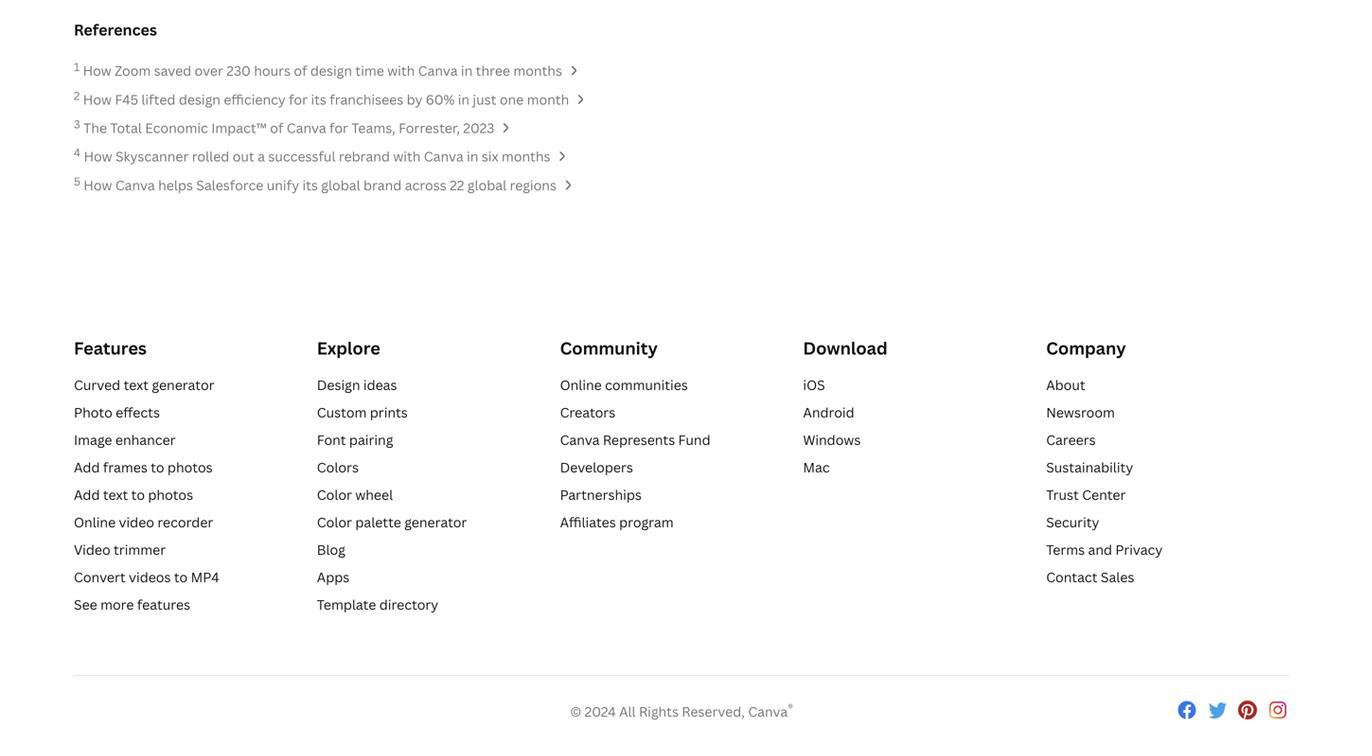 Task type: describe. For each thing, give the bounding box(es) containing it.
hours
[[254, 62, 291, 80]]

affiliates program link
[[560, 513, 674, 531]]

prints
[[370, 403, 408, 421]]

mp4
[[191, 568, 220, 586]]

generator inside design ideas custom prints font pairing colors color wheel color palette generator blog apps template directory
[[405, 513, 467, 531]]

careers link
[[1047, 431, 1096, 449]]

time
[[356, 62, 384, 80]]

rebrand
[[339, 147, 390, 165]]

creators
[[560, 403, 616, 421]]

how for how skyscanner rolled out a successful rebrand with canva in six months
[[84, 147, 112, 165]]

terms and privacy link
[[1047, 541, 1163, 559]]

canva inside 4 how skyscanner rolled out a successful rebrand with canva in six months
[[424, 147, 464, 165]]

canva inside online communities creators canva represents fund developers partnerships affiliates program
[[560, 431, 600, 449]]

trust
[[1047, 486, 1080, 504]]

communities
[[605, 376, 688, 394]]

generator inside curved text generator photo effects image enhancer add frames to photos add text to photos online video recorder video trimmer convert videos to mp4 see more features
[[152, 376, 215, 394]]

partnerships link
[[560, 486, 642, 504]]

palette
[[355, 513, 401, 531]]

footnote 3 element
[[74, 116, 80, 132]]

across
[[405, 176, 447, 194]]

pairing
[[349, 431, 393, 449]]

its inside 2 how f45 lifted design efficiency for its franchisees by 60% in just one month
[[311, 90, 327, 108]]

online communities creators canva represents fund developers partnerships affiliates program
[[560, 376, 711, 531]]

footnote 1 element
[[74, 59, 80, 74]]

trust center link
[[1047, 486, 1126, 504]]

its inside 5 how canva helps salesforce unify its global brand across 22 global regions
[[303, 176, 318, 194]]

canva inside 1 how zoom saved over 230 hours of design time with canva in three months
[[418, 62, 458, 80]]

brand
[[364, 176, 402, 194]]

2023
[[463, 119, 495, 137]]

custom
[[317, 403, 367, 421]]

2 horizontal spatial to
[[174, 568, 188, 586]]

unify
[[267, 176, 299, 194]]

community
[[560, 337, 658, 360]]

rolled
[[192, 147, 229, 165]]

windows
[[804, 431, 861, 449]]

video
[[119, 513, 154, 531]]

just
[[473, 90, 497, 108]]

frames
[[103, 458, 148, 476]]

font
[[317, 431, 346, 449]]

5
[[74, 174, 80, 189]]

sustainability link
[[1047, 458, 1134, 476]]

videos
[[129, 568, 171, 586]]

footnote 5 element
[[74, 174, 80, 189]]

center
[[1083, 486, 1126, 504]]

canva inside © 2024 all rights reserved, canva ®
[[749, 703, 788, 721]]

affiliates
[[560, 513, 616, 531]]

blog link
[[317, 541, 346, 559]]

features
[[74, 337, 147, 360]]

teams,
[[352, 119, 396, 137]]

color wheel link
[[317, 486, 393, 504]]

helps
[[158, 176, 193, 194]]

canva inside 5 how canva helps salesforce unify its global brand across 22 global regions
[[115, 176, 155, 194]]

enhancer
[[115, 431, 176, 449]]

blog
[[317, 541, 346, 559]]

trimmer
[[114, 541, 166, 559]]

1 global from the left
[[321, 176, 361, 194]]

ios
[[804, 376, 826, 394]]

one
[[500, 90, 524, 108]]

2 add from the top
[[74, 486, 100, 504]]

convert videos to mp4 link
[[74, 568, 220, 586]]

mac
[[804, 458, 830, 476]]

economic
[[145, 119, 208, 137]]

creators link
[[560, 403, 616, 421]]

partnerships
[[560, 486, 642, 504]]

in inside 2 how f45 lifted design efficiency for its franchisees by 60% in just one month
[[458, 90, 470, 108]]

sales
[[1101, 568, 1135, 586]]

1
[[74, 59, 80, 74]]

android link
[[804, 403, 855, 421]]

design inside 2 how f45 lifted design efficiency for its franchisees by 60% in just one month
[[179, 90, 221, 108]]

over
[[195, 62, 223, 80]]

directory
[[380, 596, 439, 614]]

®
[[788, 700, 794, 715]]

video trimmer link
[[74, 541, 166, 559]]

mac link
[[804, 458, 830, 476]]

ideas
[[364, 376, 397, 394]]

©
[[570, 703, 582, 721]]

2 global from the left
[[468, 176, 507, 194]]

about link
[[1047, 376, 1086, 394]]

how for how zoom saved over 230 hours of design time with canva in three months
[[83, 62, 112, 80]]

regions
[[510, 176, 557, 194]]

design ideas link
[[317, 376, 397, 394]]

22
[[450, 176, 464, 194]]

franchisees
[[330, 90, 404, 108]]

curved text generator photo effects image enhancer add frames to photos add text to photos online video recorder video trimmer convert videos to mp4 see more features
[[74, 376, 220, 614]]

windows link
[[804, 431, 861, 449]]

months inside 1 how zoom saved over 230 hours of design time with canva in three months
[[514, 62, 563, 80]]

month
[[527, 90, 569, 108]]



Task type: vqa. For each thing, say whether or not it's contained in the screenshot.


Task type: locate. For each thing, give the bounding box(es) containing it.
text
[[124, 376, 149, 394], [103, 486, 128, 504]]

in left just at the left top
[[458, 90, 470, 108]]

rights
[[639, 703, 679, 721]]

2
[[74, 88, 80, 103]]

1 vertical spatial its
[[303, 176, 318, 194]]

with inside 4 how skyscanner rolled out a successful rebrand with canva in six months
[[393, 147, 421, 165]]

how inside 1 how zoom saved over 230 hours of design time with canva in three months
[[83, 62, 112, 80]]

color down colors link
[[317, 486, 352, 504]]

program
[[620, 513, 674, 531]]

ios android windows mac
[[804, 376, 861, 476]]

its right unify
[[303, 176, 318, 194]]

online inside online communities creators canva represents fund developers partnerships affiliates program
[[560, 376, 602, 394]]

1 vertical spatial with
[[393, 147, 421, 165]]

1 vertical spatial add
[[74, 486, 100, 504]]

1 vertical spatial for
[[330, 119, 348, 137]]

2 color from the top
[[317, 513, 352, 531]]

with up the across at the top of the page
[[393, 147, 421, 165]]

photos up recorder
[[148, 486, 193, 504]]

1 vertical spatial generator
[[405, 513, 467, 531]]

see
[[74, 596, 97, 614]]

4
[[74, 145, 81, 160]]

0 horizontal spatial design
[[179, 90, 221, 108]]

global down the six
[[468, 176, 507, 194]]

online up video
[[74, 513, 116, 531]]

0 horizontal spatial online
[[74, 513, 116, 531]]

1 horizontal spatial of
[[294, 62, 307, 80]]

in left the six
[[467, 147, 479, 165]]

canva up 4 how skyscanner rolled out a successful rebrand with canva in six months
[[287, 119, 326, 137]]

generator
[[152, 376, 215, 394], [405, 513, 467, 531]]

to
[[151, 458, 164, 476], [131, 486, 145, 504], [174, 568, 188, 586]]

apps link
[[317, 568, 350, 586]]

newsroom link
[[1047, 403, 1116, 421]]

generator right palette
[[405, 513, 467, 531]]

60%
[[426, 90, 455, 108]]

canva up 60%
[[418, 62, 458, 80]]

of down 'efficiency'
[[270, 119, 284, 137]]

1 horizontal spatial to
[[151, 458, 164, 476]]

photos down enhancer
[[168, 458, 213, 476]]

0 vertical spatial in
[[461, 62, 473, 80]]

wheel
[[355, 486, 393, 504]]

add frames to photos link
[[74, 458, 213, 476]]

color up blog link
[[317, 513, 352, 531]]

company
[[1047, 337, 1127, 360]]

text down frames
[[103, 486, 128, 504]]

forrester,
[[399, 119, 460, 137]]

0 vertical spatial photos
[[168, 458, 213, 476]]

contact
[[1047, 568, 1098, 586]]

fund
[[679, 431, 711, 449]]

newsroom
[[1047, 403, 1116, 421]]

for
[[289, 90, 308, 108], [330, 119, 348, 137]]

online inside curved text generator photo effects image enhancer add frames to photos add text to photos online video recorder video trimmer convert videos to mp4 see more features
[[74, 513, 116, 531]]

3
[[74, 116, 80, 132]]

2 vertical spatial in
[[467, 147, 479, 165]]

online up 'creators' link
[[560, 376, 602, 394]]

to up video
[[131, 486, 145, 504]]

© 2024 all rights reserved, canva ®
[[570, 700, 794, 721]]

1 add from the top
[[74, 458, 100, 476]]

1 vertical spatial in
[[458, 90, 470, 108]]

2 how f45 lifted design efficiency for its franchisees by 60% in just one month
[[74, 88, 569, 108]]

0 vertical spatial add
[[74, 458, 100, 476]]

global down the rebrand
[[321, 176, 361, 194]]

three
[[476, 62, 510, 80]]

0 vertical spatial online
[[560, 376, 602, 394]]

0 horizontal spatial to
[[131, 486, 145, 504]]

zoom
[[115, 62, 151, 80]]

six
[[482, 147, 499, 165]]

canva represents fund link
[[560, 431, 711, 449]]

design down over
[[179, 90, 221, 108]]

with inside 1 how zoom saved over 230 hours of design time with canva in three months
[[388, 62, 415, 80]]

months up regions
[[502, 147, 551, 165]]

0 vertical spatial color
[[317, 486, 352, 504]]

to down enhancer
[[151, 458, 164, 476]]

in
[[461, 62, 473, 80], [458, 90, 470, 108], [467, 147, 479, 165]]

1 horizontal spatial design
[[311, 62, 352, 80]]

for down 2 how f45 lifted design efficiency for its franchisees by 60% in just one month at the left
[[330, 119, 348, 137]]

more
[[100, 596, 134, 614]]

1 horizontal spatial for
[[330, 119, 348, 137]]

0 horizontal spatial global
[[321, 176, 361, 194]]

represents
[[603, 431, 675, 449]]

saved
[[154, 62, 192, 80]]

add down image
[[74, 458, 100, 476]]

and
[[1089, 541, 1113, 559]]

for up 3 the total economic impact™️ of canva for teams, forrester, 2023
[[289, 90, 308, 108]]

a
[[258, 147, 265, 165]]

effects
[[116, 403, 160, 421]]

font pairing link
[[317, 431, 393, 449]]

add text to photos link
[[74, 486, 193, 504]]

1 horizontal spatial online
[[560, 376, 602, 394]]

generator up effects at the bottom left
[[152, 376, 215, 394]]

its
[[311, 90, 327, 108], [303, 176, 318, 194]]

impact™️
[[211, 119, 267, 137]]

all
[[620, 703, 636, 721]]

of inside 1 how zoom saved over 230 hours of design time with canva in three months
[[294, 62, 307, 80]]

design
[[317, 376, 360, 394]]

how for how f45 lifted design efficiency for its franchisees by 60% in just one month
[[83, 90, 112, 108]]

with right time
[[388, 62, 415, 80]]

with
[[388, 62, 415, 80], [393, 147, 421, 165]]

template
[[317, 596, 376, 614]]

of right hours
[[294, 62, 307, 80]]

0 vertical spatial its
[[311, 90, 327, 108]]

photo effects link
[[74, 403, 160, 421]]

design inside 1 how zoom saved over 230 hours of design time with canva in three months
[[311, 62, 352, 80]]

1 vertical spatial of
[[270, 119, 284, 137]]

color palette generator link
[[317, 513, 467, 531]]

online communities link
[[560, 376, 688, 394]]

how inside 5 how canva helps salesforce unify its global brand across 22 global regions
[[84, 176, 112, 194]]

in inside 1 how zoom saved over 230 hours of design time with canva in three months
[[461, 62, 473, 80]]

developers
[[560, 458, 633, 476]]

1 vertical spatial online
[[74, 513, 116, 531]]

1 vertical spatial months
[[502, 147, 551, 165]]

1 vertical spatial to
[[131, 486, 145, 504]]

0 vertical spatial generator
[[152, 376, 215, 394]]

colors link
[[317, 458, 359, 476]]

references
[[74, 19, 157, 40]]

f45
[[115, 90, 138, 108]]

about newsroom careers sustainability trust center security terms and privacy contact sales
[[1047, 376, 1163, 586]]

for inside 2 how f45 lifted design efficiency for its franchisees by 60% in just one month
[[289, 90, 308, 108]]

0 horizontal spatial generator
[[152, 376, 215, 394]]

security link
[[1047, 513, 1100, 531]]

of inside 3 the total economic impact™️ of canva for teams, forrester, 2023
[[270, 119, 284, 137]]

2 vertical spatial to
[[174, 568, 188, 586]]

0 horizontal spatial of
[[270, 119, 284, 137]]

1 color from the top
[[317, 486, 352, 504]]

total
[[110, 119, 142, 137]]

in left three
[[461, 62, 473, 80]]

salesforce
[[196, 176, 264, 194]]

colors
[[317, 458, 359, 476]]

canva up 22
[[424, 147, 464, 165]]

months up month
[[514, 62, 563, 80]]

canva down 'creators' link
[[560, 431, 600, 449]]

1 vertical spatial color
[[317, 513, 352, 531]]

how inside 4 how skyscanner rolled out a successful rebrand with canva in six months
[[84, 147, 112, 165]]

1 vertical spatial photos
[[148, 486, 193, 504]]

how right footnote 1 element
[[83, 62, 112, 80]]

how right 2
[[83, 90, 112, 108]]

online video recorder link
[[74, 513, 213, 531]]

careers
[[1047, 431, 1096, 449]]

0 horizontal spatial for
[[289, 90, 308, 108]]

its down 1 how zoom saved over 230 hours of design time with canva in three months
[[311, 90, 327, 108]]

canva right reserved,
[[749, 703, 788, 721]]

footnote 2 element
[[74, 88, 80, 103]]

how right 5
[[84, 176, 112, 194]]

explore
[[317, 337, 381, 360]]

0 vertical spatial text
[[124, 376, 149, 394]]

lifted
[[141, 90, 176, 108]]

design
[[311, 62, 352, 80], [179, 90, 221, 108]]

how inside 2 how f45 lifted design efficiency for its franchisees by 60% in just one month
[[83, 90, 112, 108]]

online
[[560, 376, 602, 394], [74, 513, 116, 531]]

photo
[[74, 403, 112, 421]]

0 vertical spatial for
[[289, 90, 308, 108]]

months inside 4 how skyscanner rolled out a successful rebrand with canva in six months
[[502, 147, 551, 165]]

in inside 4 how skyscanner rolled out a successful rebrand with canva in six months
[[467, 147, 479, 165]]

how for how canva helps salesforce unify its global brand across 22 global regions
[[84, 176, 112, 194]]

0 vertical spatial to
[[151, 458, 164, 476]]

to left mp4 on the bottom left of page
[[174, 568, 188, 586]]

5 how canva helps salesforce unify its global brand across 22 global regions
[[74, 174, 557, 194]]

features
[[137, 596, 190, 614]]

0 vertical spatial design
[[311, 62, 352, 80]]

image
[[74, 431, 112, 449]]

design up 2 how f45 lifted design efficiency for its franchisees by 60% in just one month at the left
[[311, 62, 352, 80]]

for inside 3 the total economic impact™️ of canva for teams, forrester, 2023
[[330, 119, 348, 137]]

successful
[[268, 147, 336, 165]]

how right footnote 4 element
[[84, 147, 112, 165]]

out
[[233, 147, 255, 165]]

1 vertical spatial design
[[179, 90, 221, 108]]

0 vertical spatial of
[[294, 62, 307, 80]]

canva inside 3 the total economic impact™️ of canva for teams, forrester, 2023
[[287, 119, 326, 137]]

0 vertical spatial months
[[514, 62, 563, 80]]

curved
[[74, 376, 120, 394]]

canva down skyscanner
[[115, 176, 155, 194]]

developers link
[[560, 458, 633, 476]]

add up video
[[74, 486, 100, 504]]

1 horizontal spatial generator
[[405, 513, 467, 531]]

efficiency
[[224, 90, 286, 108]]

contact sales link
[[1047, 568, 1135, 586]]

footnote 4 element
[[74, 145, 81, 160]]

1 vertical spatial text
[[103, 486, 128, 504]]

convert
[[74, 568, 126, 586]]

1 horizontal spatial global
[[468, 176, 507, 194]]

terms
[[1047, 541, 1086, 559]]

text up effects at the bottom left
[[124, 376, 149, 394]]

0 vertical spatial with
[[388, 62, 415, 80]]



